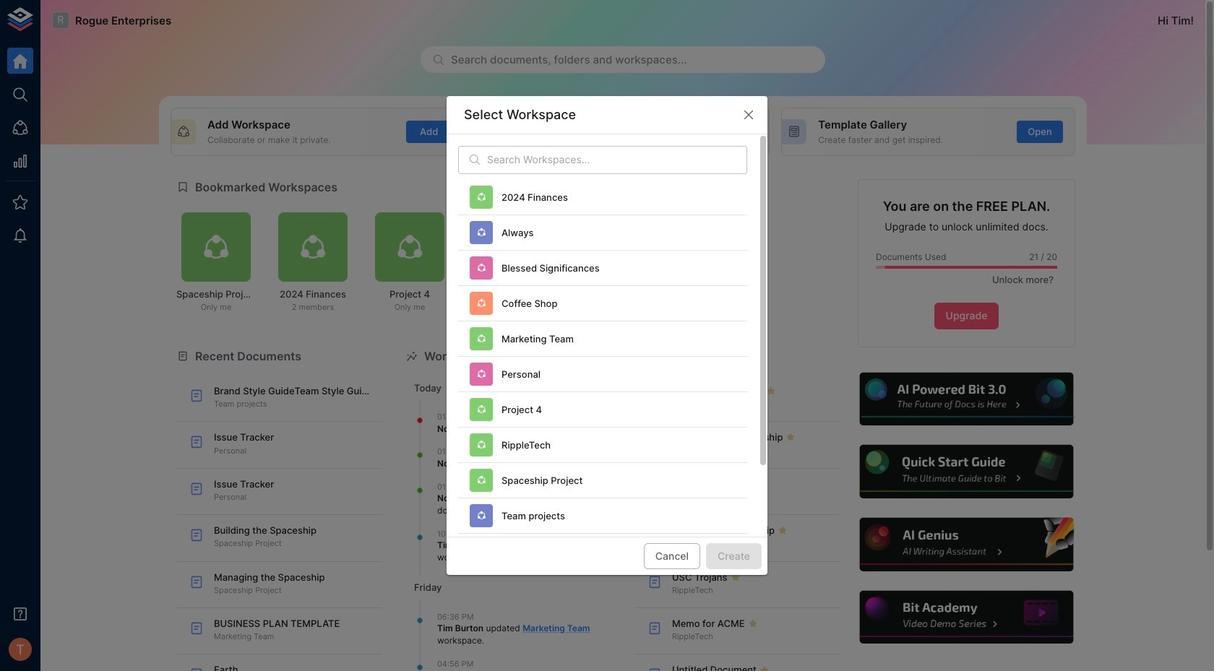 Task type: describe. For each thing, give the bounding box(es) containing it.
Search Workspaces... text field
[[487, 146, 748, 174]]

2 help image from the top
[[858, 444, 1076, 501]]

4 help image from the top
[[858, 589, 1076, 647]]



Task type: locate. For each thing, give the bounding box(es) containing it.
1 help image from the top
[[858, 371, 1076, 428]]

3 help image from the top
[[858, 516, 1076, 574]]

dialog
[[447, 96, 768, 611]]

help image
[[858, 371, 1076, 428], [858, 444, 1076, 501], [858, 516, 1076, 574], [858, 589, 1076, 647]]



Task type: vqa. For each thing, say whether or not it's contained in the screenshot.
the leftmost TB
no



